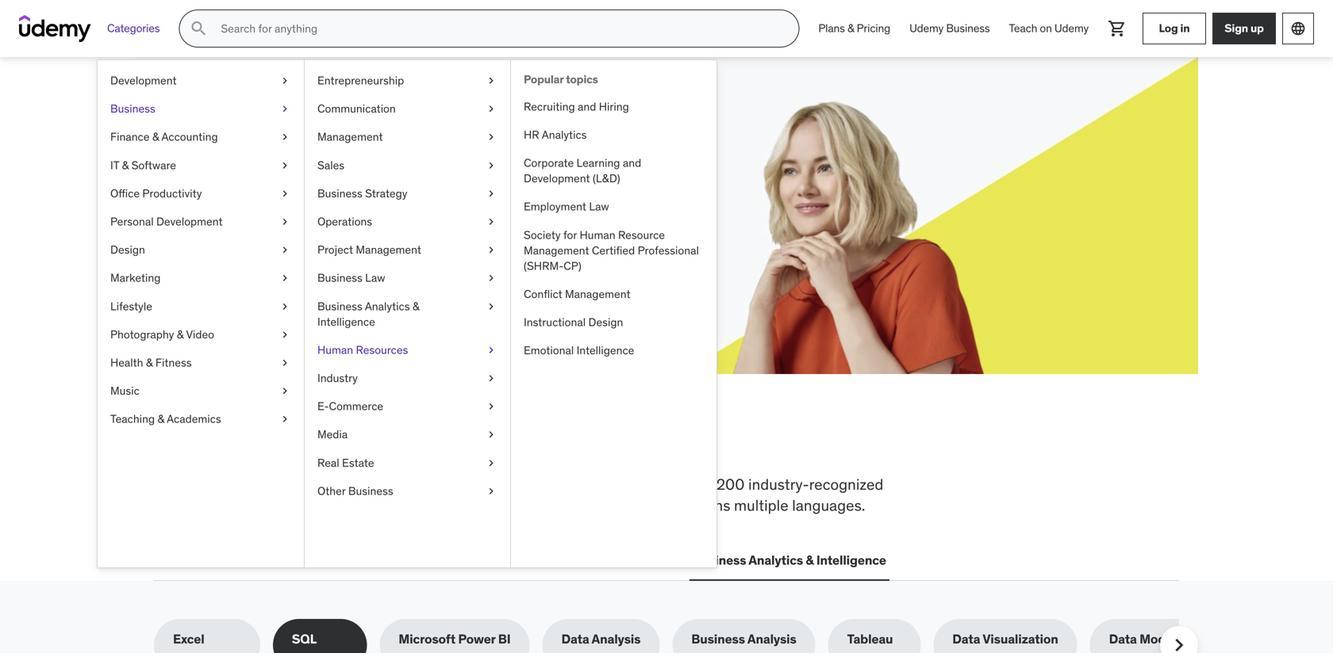 Task type: locate. For each thing, give the bounding box(es) containing it.
xsmall image for finance & accounting
[[279, 130, 291, 145]]

0 horizontal spatial analysis
[[592, 632, 641, 648]]

design down conflict management link at top
[[588, 316, 623, 330]]

xsmall image for health & fitness
[[279, 356, 291, 371]]

office productivity link
[[98, 180, 304, 208]]

1 horizontal spatial udemy
[[1055, 21, 1089, 35]]

recruiting
[[524, 99, 575, 114]]

udemy right pricing
[[910, 21, 944, 35]]

submit search image
[[189, 19, 208, 38]]

1 udemy from the left
[[910, 21, 944, 35]]

health & fitness link
[[98, 349, 304, 377]]

analytics for business analytics & intelligence link
[[365, 299, 410, 314]]

xsmall image for industry
[[485, 371, 498, 387]]

0 vertical spatial it
[[110, 158, 119, 172]]

for inside skills for your future expand your potential with a course. starting at just $12.99 through dec 15.
[[287, 126, 324, 159]]

analytics down multiple
[[749, 553, 803, 569]]

0 horizontal spatial and
[[578, 99, 596, 114]]

2 horizontal spatial and
[[662, 497, 687, 516]]

2 vertical spatial analytics
[[749, 553, 803, 569]]

development right web
[[187, 553, 266, 569]]

cp)
[[564, 259, 582, 273]]

intelligence up "human resources" on the bottom of the page
[[317, 315, 375, 329]]

data right bi in the bottom of the page
[[561, 632, 589, 648]]

udemy right on
[[1055, 21, 1089, 35]]

topics,
[[458, 475, 503, 494]]

xsmall image for media
[[485, 428, 498, 443]]

1 horizontal spatial for
[[563, 228, 577, 242]]

for left over
[[662, 475, 681, 494]]

& for pricing
[[848, 21, 854, 35]]

data left visualization on the right of page
[[953, 632, 980, 648]]

1 horizontal spatial in
[[1181, 21, 1190, 35]]

finance
[[110, 130, 150, 144]]

0 horizontal spatial in
[[500, 423, 531, 464]]

development down office productivity link
[[156, 215, 223, 229]]

development link
[[98, 67, 304, 95]]

xsmall image inside e-commerce link
[[485, 399, 498, 415]]

law down 'project management'
[[365, 271, 385, 285]]

analysis for business analysis
[[748, 632, 797, 648]]

your up through
[[257, 165, 281, 182]]

xsmall image inside design link
[[279, 243, 291, 258]]

0 vertical spatial in
[[1181, 21, 1190, 35]]

analytics inside button
[[749, 553, 803, 569]]

analytics down recruiting and hiring
[[542, 128, 587, 142]]

2 horizontal spatial for
[[662, 475, 681, 494]]

analytics inside human resources element
[[542, 128, 587, 142]]

0 vertical spatial and
[[578, 99, 596, 114]]

xsmall image for photography & video
[[279, 327, 291, 343]]

it left certifications
[[285, 553, 296, 569]]

industry-
[[748, 475, 809, 494]]

and down 'hr analytics' link
[[623, 156, 641, 170]]

web
[[157, 553, 184, 569]]

data left science
[[483, 553, 511, 569]]

certifications,
[[154, 497, 245, 516]]

xsmall image for e-commerce
[[485, 399, 498, 415]]

data inside button
[[483, 553, 511, 569]]

xsmall image inside "management" link
[[485, 130, 498, 145]]

development inside personal development link
[[156, 215, 223, 229]]

business analytics & intelligence down multiple
[[693, 553, 886, 569]]

and inside corporate learning and development (l&d)
[[623, 156, 641, 170]]

0 horizontal spatial it
[[110, 158, 119, 172]]

instructional
[[524, 316, 586, 330]]

it inside "link"
[[110, 158, 119, 172]]

& right finance
[[152, 130, 159, 144]]

udemy business link
[[900, 10, 1000, 48]]

instructional design link
[[511, 309, 717, 337]]

business analytics & intelligence for business analytics & intelligence button
[[693, 553, 886, 569]]

covering critical workplace skills to technical topics, including prep content for over 200 industry-recognized certifications, our catalog supports well-rounded professional development and spans multiple languages.
[[154, 475, 884, 516]]

1 vertical spatial communication
[[579, 553, 674, 569]]

2 horizontal spatial analytics
[[749, 553, 803, 569]]

1 horizontal spatial and
[[623, 156, 641, 170]]

office
[[110, 186, 140, 201]]

1 horizontal spatial design
[[588, 316, 623, 330]]

2 vertical spatial intelligence
[[817, 553, 886, 569]]

in right log
[[1181, 21, 1190, 35]]

1 vertical spatial intelligence
[[577, 344, 634, 358]]

skills up supports
[[340, 475, 373, 494]]

& for academics
[[158, 412, 164, 427]]

xsmall image inside business link
[[279, 101, 291, 117]]

1 analysis from the left
[[592, 632, 641, 648]]

prep
[[572, 475, 603, 494]]

in up including
[[500, 423, 531, 464]]

xsmall image inside human resources link
[[485, 343, 498, 358]]

entrepreneurship link
[[305, 67, 510, 95]]

and left the hiring
[[578, 99, 596, 114]]

it up office
[[110, 158, 119, 172]]

xsmall image inside finance & accounting link
[[279, 130, 291, 145]]

xsmall image inside "music" link
[[279, 384, 291, 399]]

intelligence inside business analytics & intelligence
[[317, 315, 375, 329]]

covering
[[154, 475, 214, 494]]

xsmall image inside the photography & video link
[[279, 327, 291, 343]]

1 vertical spatial design
[[588, 316, 623, 330]]

with
[[338, 165, 362, 182]]

science
[[513, 553, 560, 569]]

management inside society for human resource management certified professional (shrm-cp)
[[524, 244, 589, 258]]

communication
[[317, 102, 396, 116], [579, 553, 674, 569]]

potential
[[284, 165, 335, 182]]

real
[[317, 456, 339, 470]]

communication inside communication button
[[579, 553, 674, 569]]

intelligence inside button
[[817, 553, 886, 569]]

sales link
[[305, 151, 510, 180]]

business analytics & intelligence inside button
[[693, 553, 886, 569]]

intelligence down "languages."
[[817, 553, 886, 569]]

& down "languages."
[[806, 553, 814, 569]]

0 horizontal spatial analytics
[[365, 299, 410, 314]]

& down business law 'link' in the left of the page
[[413, 299, 419, 314]]

0 horizontal spatial communication
[[317, 102, 396, 116]]

human inside society for human resource management certified professional (shrm-cp)
[[580, 228, 616, 242]]

development
[[570, 497, 658, 516]]

xsmall image inside lifestyle "link"
[[279, 299, 291, 315]]

business strategy
[[317, 186, 407, 201]]

xsmall image inside sales 'link'
[[485, 158, 498, 173]]

& right health on the bottom left of page
[[146, 356, 153, 370]]

xsmall image inside development link
[[279, 73, 291, 89]]

xsmall image for communication
[[485, 101, 498, 117]]

0 vertical spatial analytics
[[542, 128, 587, 142]]

industry link
[[305, 365, 510, 393]]

for inside covering critical workplace skills to technical topics, including prep content for over 200 industry-recognized certifications, our catalog supports well-rounded professional development and spans multiple languages.
[[662, 475, 681, 494]]

xsmall image inside "health & fitness" link
[[279, 356, 291, 371]]

2 vertical spatial and
[[662, 497, 687, 516]]

1 vertical spatial skills
[[340, 475, 373, 494]]

0 vertical spatial intelligence
[[317, 315, 375, 329]]

xsmall image for business
[[279, 101, 291, 117]]

human
[[580, 228, 616, 242], [317, 343, 353, 357]]

it
[[110, 158, 119, 172], [285, 553, 296, 569]]

marketing
[[110, 271, 161, 285]]

1 horizontal spatial analytics
[[542, 128, 587, 142]]

analytics down business law 'link' in the left of the page
[[365, 299, 410, 314]]

need
[[417, 423, 494, 464]]

law inside 'link'
[[365, 271, 385, 285]]

0 vertical spatial business analytics & intelligence
[[317, 299, 419, 329]]

1 horizontal spatial human
[[580, 228, 616, 242]]

xsmall image for project management
[[485, 243, 498, 258]]

it inside button
[[285, 553, 296, 569]]

analysis for data analysis
[[592, 632, 641, 648]]

intelligence
[[317, 315, 375, 329], [577, 344, 634, 358], [817, 553, 886, 569]]

1 vertical spatial it
[[285, 553, 296, 569]]

xsmall image for management
[[485, 130, 498, 145]]

1 vertical spatial your
[[257, 165, 281, 182]]

your up with
[[329, 126, 386, 159]]

communication down development
[[579, 553, 674, 569]]

1 horizontal spatial business analytics & intelligence
[[693, 553, 886, 569]]

2 horizontal spatial intelligence
[[817, 553, 886, 569]]

law down (l&d)
[[589, 200, 609, 214]]

academics
[[167, 412, 221, 427]]

xsmall image inside teaching & academics link
[[279, 412, 291, 428]]

xsmall image inside real estate 'link'
[[485, 456, 498, 471]]

your
[[329, 126, 386, 159], [257, 165, 281, 182]]

data left modeling
[[1109, 632, 1137, 648]]

& up office
[[122, 158, 129, 172]]

0 vertical spatial law
[[589, 200, 609, 214]]

finance & accounting
[[110, 130, 218, 144]]

lifestyle link
[[98, 293, 304, 321]]

xsmall image for operations
[[485, 214, 498, 230]]

xsmall image
[[279, 73, 291, 89], [485, 101, 498, 117], [485, 130, 498, 145], [279, 158, 291, 173], [485, 158, 498, 173], [279, 186, 291, 202], [279, 214, 291, 230], [485, 214, 498, 230], [279, 243, 291, 258], [485, 243, 498, 258], [485, 271, 498, 286], [485, 299, 498, 315], [279, 356, 291, 371], [485, 371, 498, 387], [279, 412, 291, 428], [485, 428, 498, 443], [485, 456, 498, 471], [485, 484, 498, 500]]

1 horizontal spatial communication
[[579, 553, 674, 569]]

0 vertical spatial communication
[[317, 102, 396, 116]]

development down corporate on the top
[[524, 171, 590, 186]]

skills down e-
[[263, 423, 349, 464]]

& right plans
[[848, 21, 854, 35]]

development inside development link
[[110, 73, 177, 88]]

2 udemy from the left
[[1055, 21, 1089, 35]]

conflict management link
[[511, 281, 717, 309]]

design
[[110, 243, 145, 257], [588, 316, 623, 330]]

employment law link
[[511, 193, 717, 221]]

xsmall image
[[485, 73, 498, 89], [279, 101, 291, 117], [279, 130, 291, 145], [485, 186, 498, 202], [279, 271, 291, 286], [279, 299, 291, 315], [279, 327, 291, 343], [485, 343, 498, 358], [279, 384, 291, 399], [485, 399, 498, 415]]

management up "sales"
[[317, 130, 383, 144]]

management up (shrm-
[[524, 244, 589, 258]]

development down categories dropdown button
[[110, 73, 177, 88]]

certifications
[[298, 553, 379, 569]]

1 vertical spatial in
[[500, 423, 531, 464]]

1 vertical spatial analytics
[[365, 299, 410, 314]]

data science button
[[480, 542, 564, 580]]

fitness
[[155, 356, 192, 370]]

music link
[[98, 377, 304, 406]]

0 vertical spatial human
[[580, 228, 616, 242]]

professional
[[638, 244, 699, 258]]

& inside business analytics & intelligence
[[413, 299, 419, 314]]

communication down entrepreneurship
[[317, 102, 396, 116]]

0 horizontal spatial human
[[317, 343, 353, 357]]

0 horizontal spatial law
[[365, 271, 385, 285]]

in inside log in link
[[1181, 21, 1190, 35]]

health & fitness
[[110, 356, 192, 370]]

xsmall image for lifestyle
[[279, 299, 291, 315]]

technical
[[394, 475, 455, 494]]

human resources element
[[510, 60, 717, 568]]

udemy
[[910, 21, 944, 35], [1055, 21, 1089, 35]]

management up instructional design link
[[565, 287, 631, 302]]

finance & accounting link
[[98, 123, 304, 151]]

business analytics & intelligence
[[317, 299, 419, 329], [693, 553, 886, 569]]

for up potential
[[287, 126, 324, 159]]

log in
[[1159, 21, 1190, 35]]

1 horizontal spatial your
[[329, 126, 386, 159]]

for for society
[[563, 228, 577, 242]]

1 vertical spatial business analytics & intelligence
[[693, 553, 886, 569]]

analytics inside business analytics & intelligence
[[365, 299, 410, 314]]

1 horizontal spatial it
[[285, 553, 296, 569]]

0 horizontal spatial intelligence
[[317, 315, 375, 329]]

teaching & academics link
[[98, 406, 304, 434]]

xsmall image inside business law 'link'
[[485, 271, 498, 286]]

lifestyle
[[110, 299, 152, 314]]

0 vertical spatial design
[[110, 243, 145, 257]]

categories
[[107, 21, 160, 35]]

1 vertical spatial human
[[317, 343, 353, 357]]

intelligence down instructional design link
[[577, 344, 634, 358]]

2 vertical spatial for
[[662, 475, 681, 494]]

xsmall image inside it & software "link"
[[279, 158, 291, 173]]

xsmall image inside the "operations" link
[[485, 214, 498, 230]]

0 horizontal spatial for
[[287, 126, 324, 159]]

e-
[[317, 400, 329, 414]]

it for it & software
[[110, 158, 119, 172]]

business analytics & intelligence up "human resources" on the bottom of the page
[[317, 299, 419, 329]]

xsmall image inside marketing link
[[279, 271, 291, 286]]

xsmall image for other business
[[485, 484, 498, 500]]

human up industry in the left bottom of the page
[[317, 343, 353, 357]]

data for data science
[[483, 553, 511, 569]]

workplace
[[267, 475, 336, 494]]

0 vertical spatial for
[[287, 126, 324, 159]]

1 vertical spatial law
[[365, 271, 385, 285]]

1 horizontal spatial analysis
[[748, 632, 797, 648]]

it certifications
[[285, 553, 379, 569]]

xsmall image inside communication link
[[485, 101, 498, 117]]

human up certified
[[580, 228, 616, 242]]

emotional intelligence
[[524, 344, 634, 358]]

business analysis
[[692, 632, 797, 648]]

design down personal
[[110, 243, 145, 257]]

emotional intelligence link
[[511, 337, 717, 365]]

xsmall image for business law
[[485, 271, 498, 286]]

xsmall image inside office productivity link
[[279, 186, 291, 202]]

xsmall image inside the industry link
[[485, 371, 498, 387]]

xsmall image inside business strategy link
[[485, 186, 498, 202]]

log in link
[[1143, 13, 1206, 44]]

1 horizontal spatial intelligence
[[577, 344, 634, 358]]

web development
[[157, 553, 266, 569]]

at
[[468, 165, 479, 182]]

and down over
[[662, 497, 687, 516]]

communication inside communication link
[[317, 102, 396, 116]]

personal development
[[110, 215, 223, 229]]

xsmall image for real estate
[[485, 456, 498, 471]]

for right society
[[563, 228, 577, 242]]

sign up
[[1225, 21, 1264, 35]]

1 vertical spatial and
[[623, 156, 641, 170]]

xsmall image for business analytics & intelligence
[[485, 299, 498, 315]]

xsmall image for sales
[[485, 158, 498, 173]]

xsmall image inside media link
[[485, 428, 498, 443]]

data analysis
[[561, 632, 641, 648]]

2 analysis from the left
[[748, 632, 797, 648]]

society for human resource management certified professional (shrm-cp) link
[[511, 221, 717, 281]]

real estate
[[317, 456, 374, 470]]

microsoft power bi
[[399, 632, 511, 648]]

for inside society for human resource management certified professional (shrm-cp)
[[563, 228, 577, 242]]

resource
[[618, 228, 665, 242]]

xsmall image inside business analytics & intelligence link
[[485, 299, 498, 315]]

& right teaching on the bottom left
[[158, 412, 164, 427]]

& left 'video'
[[177, 328, 184, 342]]

1 horizontal spatial law
[[589, 200, 609, 214]]

personal development link
[[98, 208, 304, 236]]

it for it certifications
[[285, 553, 296, 569]]

power
[[458, 632, 496, 648]]

xsmall image inside personal development link
[[279, 214, 291, 230]]

emotional
[[524, 344, 574, 358]]

0 horizontal spatial udemy
[[910, 21, 944, 35]]

0 horizontal spatial business analytics & intelligence
[[317, 299, 419, 329]]

xsmall image inside other business link
[[485, 484, 498, 500]]

employment
[[524, 200, 586, 214]]

xsmall image inside 'entrepreneurship' link
[[485, 73, 498, 89]]

categories button
[[98, 10, 169, 48]]

employment law
[[524, 200, 609, 214]]

0 vertical spatial your
[[329, 126, 386, 159]]

operations
[[317, 215, 372, 229]]

& for fitness
[[146, 356, 153, 370]]

critical
[[218, 475, 263, 494]]

(l&d)
[[593, 171, 620, 186]]

1 vertical spatial for
[[563, 228, 577, 242]]

xsmall image inside project management link
[[485, 243, 498, 258]]

law inside human resources element
[[589, 200, 609, 214]]



Task type: vqa. For each thing, say whether or not it's contained in the screenshot.
Business Analysis
yes



Task type: describe. For each thing, give the bounding box(es) containing it.
0 horizontal spatial your
[[257, 165, 281, 182]]

photography & video
[[110, 328, 214, 342]]

business analytics & intelligence for business analytics & intelligence link
[[317, 299, 419, 329]]

shopping cart with 0 items image
[[1108, 19, 1127, 38]]

corporate learning and development (l&d) link
[[511, 149, 717, 193]]

recruiting and hiring link
[[511, 93, 717, 121]]

popular
[[524, 72, 564, 87]]

data visualization
[[953, 632, 1058, 648]]

resources
[[356, 343, 408, 357]]

teach on udemy link
[[1000, 10, 1098, 48]]

business inside button
[[693, 553, 746, 569]]

data for data analysis
[[561, 632, 589, 648]]

conflict management
[[524, 287, 631, 302]]

sign up link
[[1213, 13, 1276, 44]]

communication link
[[305, 95, 510, 123]]

design link
[[98, 236, 304, 264]]

sales
[[317, 158, 345, 172]]

udemy image
[[19, 15, 91, 42]]

management link
[[305, 123, 510, 151]]

xsmall image for office productivity
[[279, 186, 291, 202]]

business inside 'link'
[[317, 271, 363, 285]]

pricing
[[857, 21, 891, 35]]

it & software
[[110, 158, 176, 172]]

catalog
[[275, 497, 324, 516]]

(shrm-
[[524, 259, 564, 273]]

corporate
[[524, 156, 574, 170]]

office productivity
[[110, 186, 202, 201]]

e-commerce link
[[305, 393, 510, 421]]

xsmall image for business strategy
[[485, 186, 498, 202]]

just
[[482, 165, 503, 182]]

photography & video link
[[98, 321, 304, 349]]

0 vertical spatial skills
[[263, 423, 349, 464]]

for for skills
[[287, 126, 324, 159]]

skills inside covering critical workplace skills to technical topics, including prep content for over 200 industry-recognized certifications, our catalog supports well-rounded professional development and spans multiple languages.
[[340, 475, 373, 494]]

topics
[[566, 72, 598, 87]]

including
[[507, 475, 568, 494]]

languages.
[[792, 497, 865, 516]]

business analytics & intelligence link
[[305, 293, 510, 336]]

leadership button
[[395, 542, 467, 580]]

marketing link
[[98, 264, 304, 293]]

analytics for 'hr analytics' link
[[542, 128, 587, 142]]

& for software
[[122, 158, 129, 172]]

personal
[[110, 215, 154, 229]]

sign
[[1225, 21, 1248, 35]]

future
[[391, 126, 469, 159]]

communication for communication link
[[317, 102, 396, 116]]

xsmall image for design
[[279, 243, 291, 258]]

project management link
[[305, 236, 510, 264]]

business law link
[[305, 264, 510, 293]]

15.
[[326, 183, 341, 200]]

conflict
[[524, 287, 562, 302]]

plans
[[819, 21, 845, 35]]

hr analytics link
[[511, 121, 717, 149]]

business analytics & intelligence button
[[690, 542, 890, 580]]

visualization
[[983, 632, 1058, 648]]

communication for communication button
[[579, 553, 674, 569]]

excel
[[173, 632, 204, 648]]

law for business law
[[365, 271, 385, 285]]

development inside 'web development' button
[[187, 553, 266, 569]]

log
[[1159, 21, 1178, 35]]

Search for anything text field
[[218, 15, 780, 42]]

supports
[[328, 497, 388, 516]]

teaching
[[110, 412, 155, 427]]

human resources
[[317, 343, 408, 357]]

xsmall image for music
[[279, 384, 291, 399]]

multiple
[[734, 497, 789, 516]]

it certifications button
[[282, 542, 382, 580]]

media link
[[305, 421, 510, 449]]

xsmall image for marketing
[[279, 271, 291, 286]]

productivity
[[142, 186, 202, 201]]

society
[[524, 228, 561, 242]]

all
[[154, 423, 201, 464]]

& for accounting
[[152, 130, 159, 144]]

entrepreneurship
[[317, 73, 404, 88]]

$12.99
[[211, 183, 250, 200]]

recruiting and hiring
[[524, 99, 629, 114]]

analytics for business analytics & intelligence button
[[749, 553, 803, 569]]

well-
[[391, 497, 424, 516]]

course.
[[374, 165, 416, 182]]

project
[[317, 243, 353, 257]]

xsmall image for development
[[279, 73, 291, 89]]

data for data modeling
[[1109, 632, 1137, 648]]

law for employment law
[[589, 200, 609, 214]]

accounting
[[161, 130, 218, 144]]

learning
[[577, 156, 620, 170]]

skills
[[211, 126, 282, 159]]

200
[[717, 475, 745, 494]]

business strategy link
[[305, 180, 510, 208]]

operations link
[[305, 208, 510, 236]]

data for data visualization
[[953, 632, 980, 648]]

other business link
[[305, 478, 510, 506]]

certified
[[592, 244, 635, 258]]

choose a language image
[[1290, 21, 1306, 37]]

xsmall image for personal development
[[279, 214, 291, 230]]

design inside human resources element
[[588, 316, 623, 330]]

next image
[[1167, 633, 1192, 654]]

and inside covering critical workplace skills to technical topics, including prep content for over 200 industry-recognized certifications, our catalog supports well-rounded professional development and spans multiple languages.
[[662, 497, 687, 516]]

hr analytics
[[524, 128, 587, 142]]

popular topics
[[524, 72, 598, 87]]

development inside corporate learning and development (l&d)
[[524, 171, 590, 186]]

intelligence for business analytics & intelligence button
[[817, 553, 886, 569]]

xsmall image for entrepreneurship
[[485, 73, 498, 89]]

0 horizontal spatial design
[[110, 243, 145, 257]]

media
[[317, 428, 348, 442]]

teach
[[1009, 21, 1038, 35]]

plans & pricing
[[819, 21, 891, 35]]

on
[[1040, 21, 1052, 35]]

software
[[131, 158, 176, 172]]

estate
[[342, 456, 374, 470]]

data science
[[483, 553, 560, 569]]

xsmall image for it & software
[[279, 158, 291, 173]]

topic filters element
[[154, 620, 1214, 654]]

spans
[[691, 497, 731, 516]]

microsoft
[[399, 632, 456, 648]]

dec
[[300, 183, 323, 200]]

& for video
[[177, 328, 184, 342]]

intelligence inside human resources element
[[577, 344, 634, 358]]

xsmall image for teaching & academics
[[279, 412, 291, 428]]

other
[[317, 484, 346, 499]]

management down the "operations" link
[[356, 243, 421, 257]]

xsmall image for human resources
[[485, 343, 498, 358]]

professional
[[484, 497, 567, 516]]

intelligence for business analytics & intelligence link
[[317, 315, 375, 329]]

& inside button
[[806, 553, 814, 569]]

a
[[365, 165, 371, 182]]

rounded
[[424, 497, 481, 516]]

modeling
[[1140, 632, 1195, 648]]

business inside the topic filters element
[[692, 632, 745, 648]]



